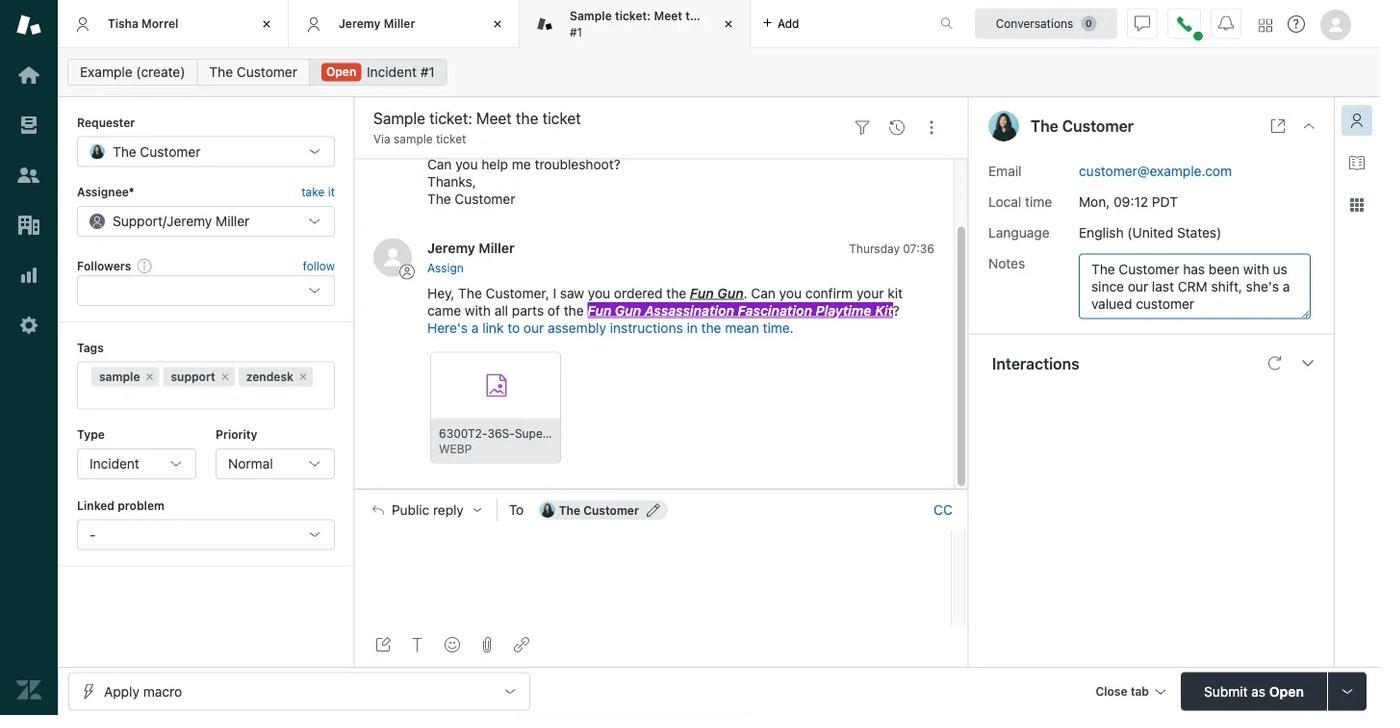 Task type: locate. For each thing, give the bounding box(es) containing it.
fun up here's a link to our assembly instructions in the mean time. link
[[588, 302, 612, 318]]

miller
[[384, 17, 415, 30], [216, 213, 250, 229], [479, 239, 515, 255]]

example (create) button
[[67, 59, 198, 86]]

example (create)
[[80, 64, 185, 80]]

2 horizontal spatial jeremy
[[427, 239, 475, 255]]

0 horizontal spatial #1
[[420, 64, 435, 80]]

filter image
[[855, 120, 870, 135]]

public
[[392, 502, 430, 518]]

1 horizontal spatial fun
[[690, 285, 714, 301]]

2 horizontal spatial you
[[780, 285, 802, 301]]

close
[[1096, 685, 1128, 698]]

miller up customer,
[[479, 239, 515, 255]]

your inside . can you confirm your kit came with all parts of the
[[857, 285, 884, 301]]

miller inside jeremy miller tab
[[384, 17, 415, 30]]

followers element
[[77, 276, 335, 306]]

incident down jeremy miller tab
[[367, 64, 417, 80]]

1 horizontal spatial gun
[[718, 285, 744, 301]]

1 vertical spatial #1
[[420, 64, 435, 80]]

via sample ticket
[[374, 132, 466, 146]]

new
[[844, 138, 870, 154]]

close image left sample
[[488, 14, 507, 34]]

0 horizontal spatial a
[[472, 319, 479, 335]]

instructions
[[610, 319, 683, 335]]

miller for jeremy miller assign
[[479, 239, 515, 255]]

1 horizontal spatial #1
[[570, 25, 583, 39]]

i'm down subject field
[[614, 138, 633, 154]]

0 vertical spatial gun
[[718, 285, 744, 301]]

fun gun assassination fascination playtime kit ? here's a link to our assembly instructions in the mean time.
[[427, 302, 900, 335]]

assassination
[[645, 302, 735, 318]]

1 vertical spatial jeremy
[[167, 213, 212, 229]]

assembly
[[548, 319, 607, 335]]

1 horizontal spatial close image
[[488, 14, 507, 34]]

time
[[1025, 194, 1052, 209]]

can inside i'm sending an email because i'm having a problem setting up your new product. can you help me troubleshoot? thanks, the customer
[[427, 155, 452, 171]]

the right the (create)
[[209, 64, 233, 80]]

ticket actions image
[[924, 120, 940, 135]]

close tab
[[1096, 685, 1150, 698]]

0 vertical spatial fun
[[690, 285, 714, 301]]

incident button
[[77, 449, 196, 479]]

you inside i'm sending an email because i'm having a problem setting up your new product. can you help me troubleshoot? thanks, the customer
[[456, 155, 478, 171]]

close image
[[257, 14, 276, 34], [488, 14, 507, 34], [719, 14, 738, 34]]

a right having
[[681, 138, 689, 154]]

1 horizontal spatial a
[[681, 138, 689, 154]]

open right as
[[1270, 684, 1304, 699]]

the inside sample ticket: meet the ticket #1
[[686, 9, 704, 23]]

1 vertical spatial ticket
[[436, 132, 466, 146]]

jeremy miller link
[[427, 239, 515, 255]]

a inside 'fun gun assassination fascination playtime kit ? here's a link to our assembly instructions in the mean time.'
[[472, 319, 479, 335]]

i'm left sending
[[427, 138, 446, 154]]

ticket:
[[615, 9, 651, 23]]

1 horizontal spatial can
[[751, 285, 776, 301]]

open left incident #1
[[326, 65, 356, 78]]

gun
[[718, 285, 744, 301], [615, 302, 641, 318]]

0 horizontal spatial incident
[[90, 456, 139, 472]]

0 horizontal spatial remove image
[[219, 371, 231, 383]]

linked
[[77, 499, 115, 512]]

troubleshoot?
[[535, 155, 621, 171]]

saw
[[560, 285, 584, 301]]

?
[[893, 302, 900, 318]]

assign
[[427, 261, 464, 275]]

the customer up the requester element
[[209, 64, 297, 80]]

submit as open
[[1204, 684, 1304, 699]]

0 horizontal spatial open
[[326, 65, 356, 78]]

09:12
[[1114, 194, 1149, 209]]

1 horizontal spatial jeremy
[[339, 17, 381, 30]]

webp link
[[430, 352, 562, 464]]

jeremy up assign
[[427, 239, 475, 255]]

0 horizontal spatial fun
[[588, 302, 612, 318]]

1 vertical spatial problem
[[118, 499, 165, 512]]

follow button
[[303, 257, 335, 274]]

1 horizontal spatial open
[[1270, 684, 1304, 699]]

1 vertical spatial open
[[1270, 684, 1304, 699]]

close image
[[1302, 118, 1317, 134]]

take
[[302, 185, 325, 199]]

#1 down sample
[[570, 25, 583, 39]]

close image up secondary element
[[719, 14, 738, 34]]

kit
[[875, 302, 893, 318]]

jeremy
[[339, 17, 381, 30], [167, 213, 212, 229], [427, 239, 475, 255]]

1 vertical spatial gun
[[615, 302, 641, 318]]

0 horizontal spatial ticket
[[436, 132, 466, 146]]

0 horizontal spatial close image
[[257, 14, 276, 34]]

0 vertical spatial incident
[[367, 64, 417, 80]]

1 horizontal spatial sample
[[394, 132, 433, 146]]

hide composer image
[[654, 481, 669, 497]]

problem down incident popup button on the left bottom of the page
[[118, 499, 165, 512]]

the right user image
[[1031, 117, 1059, 135]]

#1 down jeremy miller tab
[[420, 64, 435, 80]]

1 vertical spatial miller
[[216, 213, 250, 229]]

customer inside secondary element
[[237, 64, 297, 80]]

a down with
[[472, 319, 479, 335]]

link
[[483, 319, 504, 335]]

2 vertical spatial miller
[[479, 239, 515, 255]]

can right .
[[751, 285, 776, 301]]

1 horizontal spatial incident
[[367, 64, 417, 80]]

to
[[509, 502, 524, 518]]

thursday
[[849, 241, 900, 255]]

notifications image
[[1219, 16, 1234, 31]]

events image
[[890, 120, 905, 135]]

get help image
[[1288, 15, 1305, 33]]

requester element
[[77, 136, 335, 167]]

an
[[503, 138, 518, 154]]

jeremy up incident #1
[[339, 17, 381, 30]]

add button
[[751, 0, 811, 47]]

jeremy inside jeremy miller assign
[[427, 239, 475, 255]]

with
[[465, 302, 491, 318]]

take it button
[[302, 182, 335, 202]]

tabs tab list
[[58, 0, 920, 48]]

button displays agent's chat status as invisible. image
[[1135, 16, 1150, 31]]

close image up the customer link
[[257, 14, 276, 34]]

a inside i'm sending an email because i'm having a problem setting up your new product. can you help me troubleshoot? thanks, the customer
[[681, 138, 689, 154]]

you up fascination
[[780, 285, 802, 301]]

add link (cmd k) image
[[514, 637, 530, 653]]

of
[[548, 302, 560, 318]]

the right meet
[[686, 9, 704, 23]]

1 horizontal spatial you
[[588, 285, 610, 301]]

ticket right meet
[[707, 9, 739, 23]]

thanks,
[[427, 173, 476, 189]]

the customer link
[[197, 59, 310, 86]]

the customer right customer@example.com image
[[559, 504, 639, 517]]

incident inside secondary element
[[367, 64, 417, 80]]

your up kit on the top right of page
[[857, 285, 884, 301]]

0 horizontal spatial i'm
[[427, 138, 446, 154]]

0 vertical spatial problem
[[692, 138, 744, 154]]

jeremy miller tab
[[289, 0, 520, 48]]

2 vertical spatial jeremy
[[427, 239, 475, 255]]

the customer
[[209, 64, 297, 80], [1031, 117, 1134, 135], [113, 143, 201, 159], [559, 504, 639, 517]]

zendesk image
[[16, 678, 41, 703]]

customer context image
[[1350, 113, 1365, 128]]

0 horizontal spatial you
[[456, 155, 478, 171]]

Thursday 07:36 text field
[[849, 241, 935, 255]]

1 vertical spatial a
[[472, 319, 479, 335]]

gun down the ordered
[[615, 302, 641, 318]]

0 vertical spatial open
[[326, 65, 356, 78]]

1 horizontal spatial i'm
[[614, 138, 633, 154]]

incident for incident
[[90, 456, 139, 472]]

0 horizontal spatial jeremy
[[167, 213, 212, 229]]

1 vertical spatial fun
[[588, 302, 612, 318]]

close image inside tisha morrel tab
[[257, 14, 276, 34]]

0 horizontal spatial problem
[[118, 499, 165, 512]]

problem left setting at the top of the page
[[692, 138, 744, 154]]

pdt
[[1152, 194, 1178, 209]]

you down sending
[[456, 155, 478, 171]]

can
[[427, 155, 452, 171], [751, 285, 776, 301]]

miller right /
[[216, 213, 250, 229]]

public reply
[[392, 502, 464, 518]]

you right the saw
[[588, 285, 610, 301]]

jeremy for jeremy miller
[[339, 17, 381, 30]]

0 vertical spatial jeremy
[[339, 17, 381, 30]]

fascination
[[738, 302, 813, 318]]

you
[[456, 155, 478, 171], [588, 285, 610, 301], [780, 285, 802, 301]]

ticket inside sample ticket: meet the ticket #1
[[707, 9, 739, 23]]

jeremy inside tab
[[339, 17, 381, 30]]

sample
[[394, 132, 433, 146], [99, 370, 140, 384]]

1 horizontal spatial problem
[[692, 138, 744, 154]]

ticket up thanks,
[[436, 132, 466, 146]]

1 horizontal spatial remove image
[[297, 371, 309, 383]]

support
[[171, 370, 215, 384]]

customers image
[[16, 163, 41, 188]]

jeremy for jeremy miller assign
[[427, 239, 475, 255]]

format text image
[[410, 637, 426, 653]]

close tab button
[[1087, 672, 1174, 714]]

incident down "type"
[[90, 456, 139, 472]]

2 horizontal spatial close image
[[719, 14, 738, 34]]

cc button
[[934, 502, 953, 519]]

0 vertical spatial ticket
[[707, 9, 739, 23]]

info on adding followers image
[[137, 258, 152, 273]]

assignee* element
[[77, 206, 335, 237]]

here's a link to our assembly instructions in the mean time. link
[[427, 319, 794, 335]]

fun
[[690, 285, 714, 301], [588, 302, 612, 318]]

i'm
[[427, 138, 446, 154], [614, 138, 633, 154]]

3 close image from the left
[[719, 14, 738, 34]]

the up with
[[458, 285, 482, 301]]

remove image right zendesk
[[297, 371, 309, 383]]

the
[[686, 9, 704, 23], [667, 285, 687, 301], [564, 302, 584, 318], [701, 319, 722, 335]]

type
[[77, 428, 105, 442]]

insert emojis image
[[445, 637, 460, 653]]

conversations
[[996, 17, 1074, 30]]

product.
[[874, 138, 926, 154]]

1 vertical spatial incident
[[90, 456, 139, 472]]

0 horizontal spatial sample
[[99, 370, 140, 384]]

0 vertical spatial sample
[[394, 132, 433, 146]]

1 close image from the left
[[257, 14, 276, 34]]

close image for jeremy miller
[[488, 14, 507, 34]]

support / jeremy miller
[[113, 213, 250, 229]]

sample right via
[[394, 132, 433, 146]]

sample left remove icon
[[99, 370, 140, 384]]

parts
[[512, 302, 544, 318]]

0 horizontal spatial your
[[813, 138, 841, 154]]

remove image
[[144, 371, 155, 383]]

tab
[[520, 0, 751, 48]]

tab
[[1131, 685, 1150, 698]]

1 horizontal spatial your
[[857, 285, 884, 301]]

interactions
[[993, 354, 1080, 373]]

the right in
[[701, 319, 722, 335]]

1 i'm from the left
[[427, 138, 446, 154]]

0 vertical spatial #1
[[570, 25, 583, 39]]

the down requester
[[113, 143, 136, 159]]

0 horizontal spatial can
[[427, 155, 452, 171]]

incident inside popup button
[[90, 456, 139, 472]]

1 vertical spatial can
[[751, 285, 776, 301]]

assignee*
[[77, 185, 134, 199]]

0 vertical spatial a
[[681, 138, 689, 154]]

1 remove image from the left
[[219, 371, 231, 383]]

1 horizontal spatial miller
[[384, 17, 415, 30]]

remove image right support
[[219, 371, 231, 383]]

views image
[[16, 113, 41, 138]]

close image inside jeremy miller tab
[[488, 14, 507, 34]]

apply macro
[[104, 684, 182, 699]]

miller inside jeremy miller assign
[[479, 239, 515, 255]]

0 vertical spatial can
[[427, 155, 452, 171]]

remove image for support
[[219, 371, 231, 383]]

time.
[[763, 319, 794, 335]]

the down thanks,
[[427, 190, 451, 206]]

customer inside the requester element
[[140, 143, 201, 159]]

. can you confirm your kit came with all parts of the
[[427, 285, 903, 318]]

1 horizontal spatial ticket
[[707, 9, 739, 23]]

0 vertical spatial your
[[813, 138, 841, 154]]

0 vertical spatial miller
[[384, 17, 415, 30]]

the customer inside secondary element
[[209, 64, 297, 80]]

.
[[744, 285, 748, 301]]

incident for incident #1
[[367, 64, 417, 80]]

0 horizontal spatial gun
[[615, 302, 641, 318]]

me
[[512, 155, 531, 171]]

the customer inside the requester element
[[113, 143, 201, 159]]

your
[[813, 138, 841, 154], [857, 285, 884, 301]]

the customer down requester
[[113, 143, 201, 159]]

(united
[[1128, 224, 1174, 240]]

0 horizontal spatial miller
[[216, 213, 250, 229]]

gun up mean
[[718, 285, 744, 301]]

because
[[558, 138, 611, 154]]

fun up assassination
[[690, 285, 714, 301]]

1 vertical spatial your
[[857, 285, 884, 301]]

the inside i'm sending an email because i'm having a problem setting up your new product. can you help me troubleshoot? thanks, the customer
[[427, 190, 451, 206]]

#1
[[570, 25, 583, 39], [420, 64, 435, 80]]

remove image
[[219, 371, 231, 383], [297, 371, 309, 383]]

the inside 'fun gun assassination fascination playtime kit ? here's a link to our assembly instructions in the mean time.'
[[701, 319, 722, 335]]

customer inside i'm sending an email because i'm having a problem setting up your new product. can you help me troubleshoot? thanks, the customer
[[455, 190, 516, 206]]

miller up incident #1
[[384, 17, 415, 30]]

view more details image
[[1271, 118, 1286, 134]]

jeremy right support
[[167, 213, 212, 229]]

2 remove image from the left
[[297, 371, 309, 383]]

ticket
[[707, 9, 739, 23], [436, 132, 466, 146]]

the down the saw
[[564, 302, 584, 318]]

can up thanks,
[[427, 155, 452, 171]]

2 close image from the left
[[488, 14, 507, 34]]

playtime
[[816, 302, 872, 318]]

the
[[209, 64, 233, 80], [1031, 117, 1059, 135], [113, 143, 136, 159], [427, 190, 451, 206], [458, 285, 482, 301], [559, 504, 581, 517]]

2 horizontal spatial miller
[[479, 239, 515, 255]]

your right up
[[813, 138, 841, 154]]

assign button
[[427, 259, 464, 277]]



Task type: vqa. For each thing, say whether or not it's contained in the screenshot.
talk live
no



Task type: describe. For each thing, give the bounding box(es) containing it.
follow
[[303, 259, 335, 272]]

normal button
[[216, 449, 335, 479]]

close image for tisha morrel
[[257, 14, 276, 34]]

zendesk products image
[[1259, 19, 1273, 32]]

i'm sending an email because i'm having a problem setting up your new product. can you help me troubleshoot? thanks, the customer
[[427, 138, 926, 206]]

sample
[[570, 9, 612, 23]]

open inside secondary element
[[326, 65, 356, 78]]

english (united states)
[[1079, 224, 1222, 240]]

kit
[[888, 285, 903, 301]]

2 i'm from the left
[[614, 138, 633, 154]]

zendesk
[[246, 370, 294, 384]]

english
[[1079, 224, 1124, 240]]

#1 inside sample ticket: meet the ticket #1
[[570, 25, 583, 39]]

-
[[90, 527, 96, 542]]

the inside secondary element
[[209, 64, 233, 80]]

in
[[687, 319, 698, 335]]

language
[[989, 224, 1050, 240]]

The Customer has been with us since our last CRM shift, she's a valued customer text field
[[1079, 254, 1311, 319]]

conversationlabel log
[[354, 77, 969, 489]]

confirm
[[806, 285, 853, 301]]

the right customer@example.com image
[[559, 504, 581, 517]]

linked problem element
[[77, 519, 335, 550]]

secondary element
[[58, 53, 1381, 91]]

zendesk support image
[[16, 13, 41, 38]]

your inside i'm sending an email because i'm having a problem setting up your new product. can you help me troubleshoot? thanks, the customer
[[813, 138, 841, 154]]

customer@example.com
[[1079, 163, 1232, 179]]

add attachment image
[[479, 637, 495, 653]]

help
[[482, 155, 508, 171]]

tisha morrel tab
[[58, 0, 289, 48]]

tab containing sample ticket: meet the ticket
[[520, 0, 751, 48]]

requester
[[77, 116, 135, 129]]

admin image
[[16, 313, 41, 338]]

displays possible ticket submission types image
[[1340, 684, 1356, 699]]

morrel
[[142, 17, 179, 30]]

normal
[[228, 456, 273, 472]]

states)
[[1177, 224, 1222, 240]]

remove image for zendesk
[[297, 371, 309, 383]]

to
[[508, 319, 520, 335]]

problem inside i'm sending an email because i'm having a problem setting up your new product. can you help me troubleshoot? thanks, the customer
[[692, 138, 744, 154]]

miller for jeremy miller
[[384, 17, 415, 30]]

mon,
[[1079, 194, 1110, 209]]

submit
[[1204, 684, 1248, 699]]

up
[[794, 138, 810, 154]]

ordered
[[614, 285, 663, 301]]

fun inside 'fun gun assassination fascination playtime kit ? here's a link to our assembly instructions in the mean time.'
[[588, 302, 612, 318]]

local
[[989, 194, 1022, 209]]

the customer up mon,
[[1031, 117, 1134, 135]]

came
[[427, 302, 461, 318]]

jeremy inside assignee* element
[[167, 213, 212, 229]]

followers
[[77, 259, 131, 272]]

reply
[[433, 502, 464, 518]]

add
[[778, 17, 800, 30]]

public reply button
[[355, 490, 497, 530]]

the inside . can you confirm your kit came with all parts of the
[[564, 302, 584, 318]]

conversations button
[[975, 8, 1118, 39]]

webp
[[439, 442, 472, 456]]

Subject field
[[370, 107, 841, 130]]

example
[[80, 64, 132, 80]]

macro
[[143, 684, 182, 699]]

mon, 09:12 pdt
[[1079, 194, 1178, 209]]

our
[[524, 319, 544, 335]]

cc
[[934, 502, 953, 518]]

take it
[[302, 185, 335, 199]]

customer@example.com image
[[540, 503, 555, 518]]

meet
[[654, 9, 683, 23]]

reporting image
[[16, 263, 41, 288]]

/
[[163, 213, 167, 229]]

get started image
[[16, 63, 41, 88]]

gun inside 'fun gun assassination fascination playtime kit ? here's a link to our assembly instructions in the mean time.'
[[615, 302, 641, 318]]

draft mode image
[[375, 637, 391, 653]]

the up assassination
[[667, 285, 687, 301]]

user image
[[989, 111, 1020, 142]]

having
[[637, 138, 678, 154]]

setting
[[747, 138, 790, 154]]

can inside . can you confirm your kit came with all parts of the
[[751, 285, 776, 301]]

customer,
[[486, 285, 549, 301]]

edit user image
[[647, 504, 660, 517]]

hey,
[[427, 285, 455, 301]]

knowledge image
[[1350, 155, 1365, 170]]

main element
[[0, 0, 58, 715]]

notes
[[989, 255, 1026, 271]]

organizations image
[[16, 213, 41, 238]]

1 vertical spatial sample
[[99, 370, 140, 384]]

all
[[495, 302, 508, 318]]

sample ticket: meet the ticket #1
[[570, 9, 739, 39]]

(create)
[[136, 64, 185, 80]]

linked problem
[[77, 499, 165, 512]]

#1 inside secondary element
[[420, 64, 435, 80]]

sending
[[450, 138, 499, 154]]

avatar image
[[374, 238, 412, 276]]

apps image
[[1350, 197, 1365, 213]]

mean
[[725, 319, 759, 335]]

priority
[[216, 428, 257, 442]]

email
[[989, 163, 1022, 179]]

it
[[328, 185, 335, 199]]

email
[[522, 138, 554, 154]]

tags
[[77, 341, 104, 354]]

incident #1
[[367, 64, 435, 80]]

tisha morrel
[[108, 17, 179, 30]]

as
[[1252, 684, 1266, 699]]

miller inside assignee* element
[[216, 213, 250, 229]]

hey, the customer, i saw you ordered the fun gun
[[427, 285, 744, 301]]

you inside . can you confirm your kit came with all parts of the
[[780, 285, 802, 301]]



